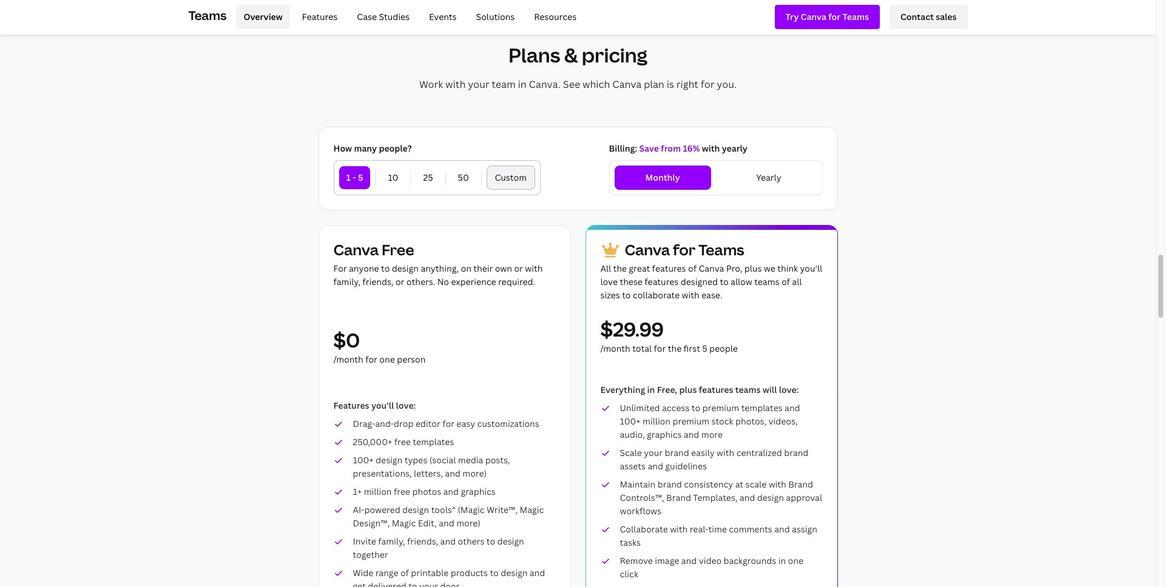 Task type: locate. For each thing, give the bounding box(es) containing it.
resources link
[[527, 5, 584, 29]]

pricing
[[582, 42, 647, 68]]

case studies
[[357, 11, 410, 22]]

in
[[518, 77, 527, 91]]

work with your team in canva. see which canva plan is right for you.
[[419, 77, 737, 91]]

right
[[676, 77, 698, 91]]

solutions link
[[469, 5, 522, 29]]

menu bar containing overview
[[231, 5, 584, 29]]

solutions
[[476, 11, 515, 22]]

contact sales image
[[900, 10, 957, 24]]

overview
[[244, 11, 283, 22]]

menu bar
[[231, 5, 584, 29]]

which
[[582, 77, 610, 91]]

menu bar inside teams element
[[231, 5, 584, 29]]

events
[[429, 11, 457, 22]]

team
[[492, 77, 516, 91]]

you.
[[717, 77, 737, 91]]

events link
[[422, 5, 464, 29]]

features link
[[295, 5, 345, 29]]

is
[[667, 77, 674, 91]]



Task type: describe. For each thing, give the bounding box(es) containing it.
with
[[445, 77, 466, 91]]

&
[[564, 42, 578, 68]]

overview link
[[236, 5, 290, 29]]

teams
[[188, 7, 227, 24]]

see
[[563, 77, 580, 91]]

teams element
[[188, 0, 968, 34]]

canva
[[612, 77, 641, 91]]

work
[[419, 77, 443, 91]]

studies
[[379, 11, 410, 22]]

plans
[[508, 42, 560, 68]]

plans & pricing
[[508, 42, 647, 68]]

your
[[468, 77, 489, 91]]

resources
[[534, 11, 577, 22]]

canva.
[[529, 77, 561, 91]]

for
[[701, 77, 714, 91]]

case
[[357, 11, 377, 22]]

case studies link
[[350, 5, 417, 29]]

features
[[302, 11, 338, 22]]

plan
[[644, 77, 664, 91]]



Task type: vqa. For each thing, say whether or not it's contained in the screenshot.
Brown
no



